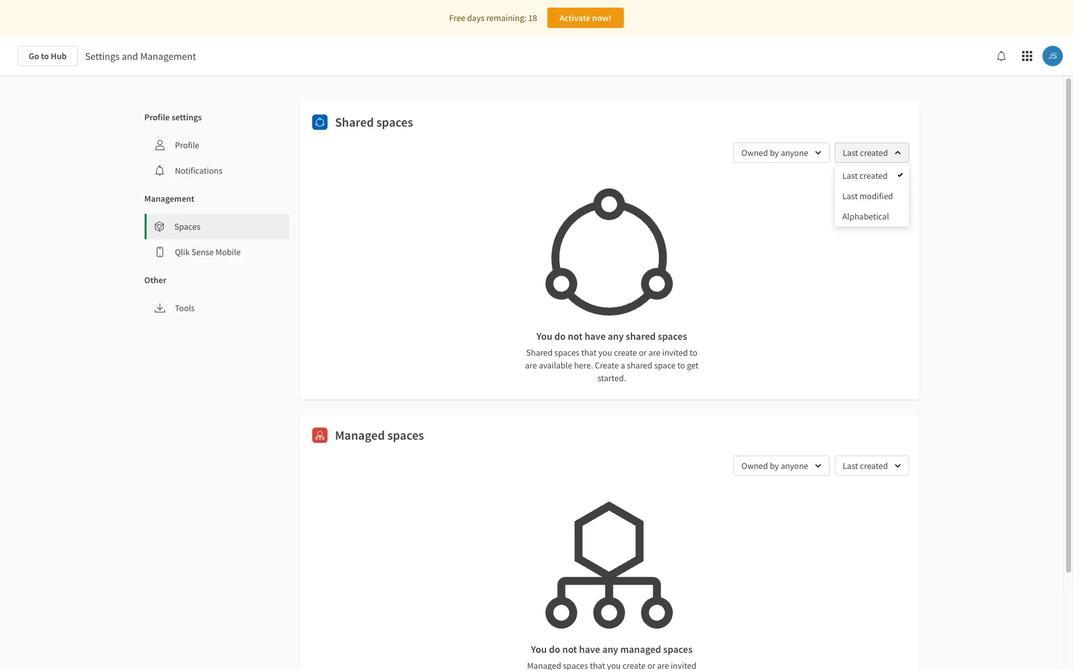 Task type: describe. For each thing, give the bounding box(es) containing it.
started.
[[598, 373, 626, 384]]

Last created field
[[834, 143, 909, 163]]

tools
[[175, 303, 195, 314]]

0 horizontal spatial shared
[[335, 114, 374, 130]]

do for you do not have any shared spaces shared spaces that you create or are invited to are available here. create a shared space to get started.
[[554, 330, 566, 343]]

create
[[614, 347, 637, 359]]

mobile
[[216, 247, 241, 258]]

1 vertical spatial shared
[[627, 360, 652, 371]]

managed
[[335, 428, 385, 443]]

any for shared
[[608, 330, 624, 343]]

activate
[[560, 12, 590, 24]]

profile settings
[[144, 112, 202, 123]]

days
[[467, 12, 484, 24]]

activate now!
[[560, 12, 611, 24]]

a
[[621, 360, 625, 371]]

last created element
[[842, 170, 888, 182]]

activate now! link
[[547, 8, 624, 28]]

qlik sense mobile link
[[144, 240, 289, 265]]

list box containing last created
[[835, 166, 909, 227]]

qlik
[[175, 247, 190, 258]]

1 vertical spatial management
[[144, 193, 194, 205]]

last created inside last created field
[[843, 147, 888, 159]]

18
[[528, 12, 537, 24]]

settings
[[85, 50, 120, 62]]

not for you do not have any managed spaces
[[562, 644, 577, 656]]

alphabetical element
[[842, 211, 889, 222]]

alphabetical
[[842, 211, 889, 222]]

tools link
[[144, 296, 289, 321]]

invited
[[662, 347, 688, 359]]

free days remaining: 18
[[449, 12, 537, 24]]

settings and management
[[85, 50, 196, 62]]

you for you do not have any shared spaces shared spaces that you create or are invited to are available here. create a shared space to get started.
[[536, 330, 552, 343]]

notifications
[[175, 165, 222, 176]]

have for shared
[[585, 330, 606, 343]]

go
[[29, 50, 39, 62]]

profile for profile
[[175, 140, 199, 151]]

free
[[449, 12, 465, 24]]

settings
[[171, 112, 202, 123]]

available
[[539, 360, 572, 371]]

last modified
[[842, 191, 893, 202]]



Task type: vqa. For each thing, say whether or not it's contained in the screenshot.
'do' related to You do not have any managed spaces
yes



Task type: locate. For each thing, give the bounding box(es) containing it.
0 horizontal spatial to
[[41, 50, 49, 62]]

profile left settings
[[144, 112, 170, 123]]

0 horizontal spatial profile
[[144, 112, 170, 123]]

any up create at the bottom right of the page
[[608, 330, 624, 343]]

0 vertical spatial shared
[[335, 114, 374, 130]]

you for you do not have any managed spaces
[[531, 644, 547, 656]]

last for last modified element
[[842, 191, 858, 202]]

1 vertical spatial have
[[579, 644, 600, 656]]

and
[[122, 50, 138, 62]]

last down last created element
[[842, 191, 858, 202]]

0 vertical spatial to
[[41, 50, 49, 62]]

last for last created element
[[842, 170, 858, 182]]

have for managed
[[579, 644, 600, 656]]

last modified element
[[842, 191, 893, 202]]

1 vertical spatial last created
[[842, 170, 888, 182]]

profile up "notifications"
[[175, 140, 199, 151]]

are left available
[[525, 360, 537, 371]]

to inside "link"
[[41, 50, 49, 62]]

1 vertical spatial are
[[525, 360, 537, 371]]

go to hub
[[29, 50, 67, 62]]

do inside you do not have any shared spaces shared spaces that you create or are invited to are available here. create a shared space to get started.
[[554, 330, 566, 343]]

hub
[[51, 50, 67, 62]]

0 vertical spatial last
[[843, 147, 858, 159]]

any
[[608, 330, 624, 343], [602, 644, 618, 656]]

0 vertical spatial do
[[554, 330, 566, 343]]

modified
[[860, 191, 893, 202]]

not for you do not have any shared spaces shared spaces that you create or are invited to are available here. create a shared space to get started.
[[568, 330, 583, 343]]

qlik sense mobile
[[175, 247, 241, 258]]

any left managed
[[602, 644, 618, 656]]

not
[[568, 330, 583, 343], [562, 644, 577, 656]]

0 vertical spatial last created
[[843, 147, 888, 159]]

profile link
[[144, 133, 289, 158]]

spaces
[[376, 114, 413, 130], [658, 330, 687, 343], [554, 347, 579, 359], [387, 428, 424, 443], [663, 644, 693, 656]]

shared down or
[[627, 360, 652, 371]]

last created
[[843, 147, 888, 159], [842, 170, 888, 182]]

1 horizontal spatial shared
[[526, 347, 553, 359]]

last up last modified
[[842, 170, 858, 182]]

spaces
[[174, 221, 200, 233]]

create
[[595, 360, 619, 371]]

have left managed
[[579, 644, 600, 656]]

sense
[[191, 247, 214, 258]]

space
[[654, 360, 676, 371]]

to left get
[[677, 360, 685, 371]]

last inside field
[[843, 147, 858, 159]]

shared spaces
[[335, 114, 413, 130]]

0 vertical spatial you
[[536, 330, 552, 343]]

1 vertical spatial created
[[860, 170, 888, 182]]

created for list box containing last created
[[860, 170, 888, 182]]

have
[[585, 330, 606, 343], [579, 644, 600, 656]]

list box
[[835, 166, 909, 227]]

go to hub link
[[18, 46, 77, 66]]

to right go
[[41, 50, 49, 62]]

2 last from the top
[[842, 170, 858, 182]]

1 vertical spatial not
[[562, 644, 577, 656]]

2 horizontal spatial to
[[690, 347, 697, 359]]

0 vertical spatial not
[[568, 330, 583, 343]]

any inside you do not have any shared spaces shared spaces that you create or are invited to are available here. create a shared space to get started.
[[608, 330, 624, 343]]

0 vertical spatial any
[[608, 330, 624, 343]]

now!
[[592, 12, 611, 24]]

last created up last modified
[[842, 170, 888, 182]]

0 vertical spatial created
[[860, 147, 888, 159]]

other
[[144, 275, 166, 286]]

1 vertical spatial to
[[690, 347, 697, 359]]

management right and
[[140, 50, 196, 62]]

to
[[41, 50, 49, 62], [690, 347, 697, 359], [677, 360, 685, 371]]

get
[[687, 360, 699, 371]]

1 vertical spatial you
[[531, 644, 547, 656]]

1 vertical spatial last
[[842, 170, 858, 182]]

notifications link
[[144, 158, 289, 184]]

2 last created from the top
[[842, 170, 888, 182]]

3 last from the top
[[842, 191, 858, 202]]

0 vertical spatial management
[[140, 50, 196, 62]]

created up last created element
[[860, 147, 888, 159]]

management up spaces at the top left
[[144, 193, 194, 205]]

0 vertical spatial shared
[[626, 330, 656, 343]]

do for you do not have any managed spaces
[[549, 644, 560, 656]]

are right or
[[648, 347, 660, 359]]

remaining:
[[486, 12, 526, 24]]

shared
[[335, 114, 374, 130], [526, 347, 553, 359]]

any for managed
[[602, 644, 618, 656]]

1 vertical spatial do
[[549, 644, 560, 656]]

to up get
[[690, 347, 697, 359]]

profile
[[144, 112, 170, 123], [175, 140, 199, 151]]

you
[[598, 347, 612, 359]]

profile inside profile link
[[175, 140, 199, 151]]

2 vertical spatial to
[[677, 360, 685, 371]]

shared
[[626, 330, 656, 343], [627, 360, 652, 371]]

managed spaces
[[335, 428, 424, 443]]

1 horizontal spatial profile
[[175, 140, 199, 151]]

shared inside you do not have any shared spaces shared spaces that you create or are invited to are available here. create a shared space to get started.
[[526, 347, 553, 359]]

created inside list box
[[860, 170, 888, 182]]

created
[[860, 147, 888, 159], [860, 170, 888, 182]]

last up last created element
[[843, 147, 858, 159]]

that
[[581, 347, 597, 359]]

you do not have any shared spaces shared spaces that you create or are invited to are available here. create a shared space to get started.
[[525, 330, 699, 384]]

created for last created field
[[860, 147, 888, 159]]

0 vertical spatial have
[[585, 330, 606, 343]]

0 vertical spatial are
[[648, 347, 660, 359]]

spaces link
[[146, 214, 289, 240]]

managed
[[620, 644, 661, 656]]

1 horizontal spatial to
[[677, 360, 685, 371]]

2 vertical spatial last
[[842, 191, 858, 202]]

you
[[536, 330, 552, 343], [531, 644, 547, 656]]

1 horizontal spatial are
[[648, 347, 660, 359]]

not inside you do not have any shared spaces shared spaces that you create or are invited to are available here. create a shared space to get started.
[[568, 330, 583, 343]]

you do not have any managed spaces
[[531, 644, 693, 656]]

have up that
[[585, 330, 606, 343]]

created inside last created field
[[860, 147, 888, 159]]

are
[[648, 347, 660, 359], [525, 360, 537, 371]]

or
[[639, 347, 647, 359]]

0 vertical spatial profile
[[144, 112, 170, 123]]

created up modified
[[860, 170, 888, 182]]

1 last from the top
[[843, 147, 858, 159]]

last
[[843, 147, 858, 159], [842, 170, 858, 182], [842, 191, 858, 202]]

management
[[140, 50, 196, 62], [144, 193, 194, 205]]

you inside you do not have any shared spaces shared spaces that you create or are invited to are available here. create a shared space to get started.
[[536, 330, 552, 343]]

1 vertical spatial profile
[[175, 140, 199, 151]]

have inside you do not have any shared spaces shared spaces that you create or are invited to are available here. create a shared space to get started.
[[585, 330, 606, 343]]

profile for profile settings
[[144, 112, 170, 123]]

1 last created from the top
[[843, 147, 888, 159]]

last created up last created element
[[843, 147, 888, 159]]

shared up or
[[626, 330, 656, 343]]

0 horizontal spatial are
[[525, 360, 537, 371]]

do
[[554, 330, 566, 343], [549, 644, 560, 656]]

here.
[[574, 360, 593, 371]]

1 vertical spatial any
[[602, 644, 618, 656]]

1 vertical spatial shared
[[526, 347, 553, 359]]



